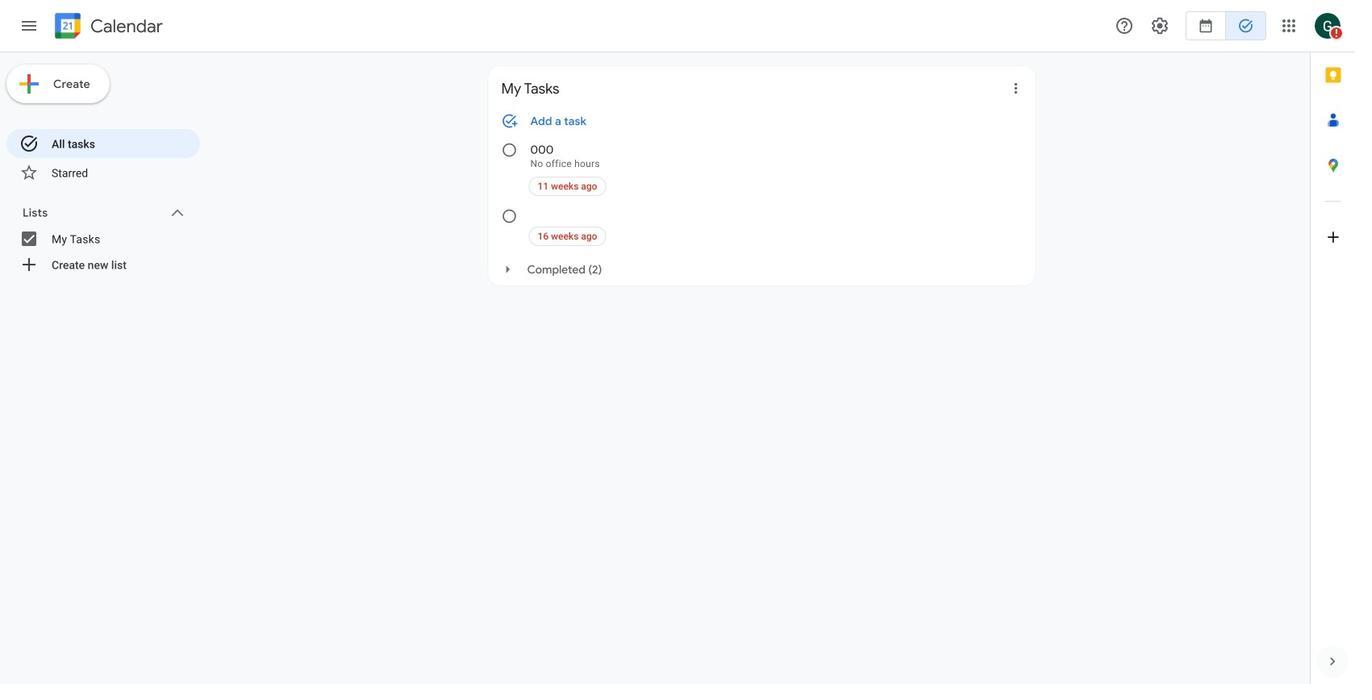 Task type: describe. For each thing, give the bounding box(es) containing it.
settings menu image
[[1150, 16, 1170, 35]]

support menu image
[[1115, 16, 1134, 35]]

calendar element
[[52, 10, 163, 45]]



Task type: locate. For each thing, give the bounding box(es) containing it.
heading inside calendar "element"
[[87, 17, 163, 36]]

heading
[[87, 17, 163, 36]]

tab list
[[1311, 52, 1355, 639]]

tasks sidebar image
[[19, 16, 39, 35]]



Task type: vqa. For each thing, say whether or not it's contained in the screenshot.
bottommost more
no



